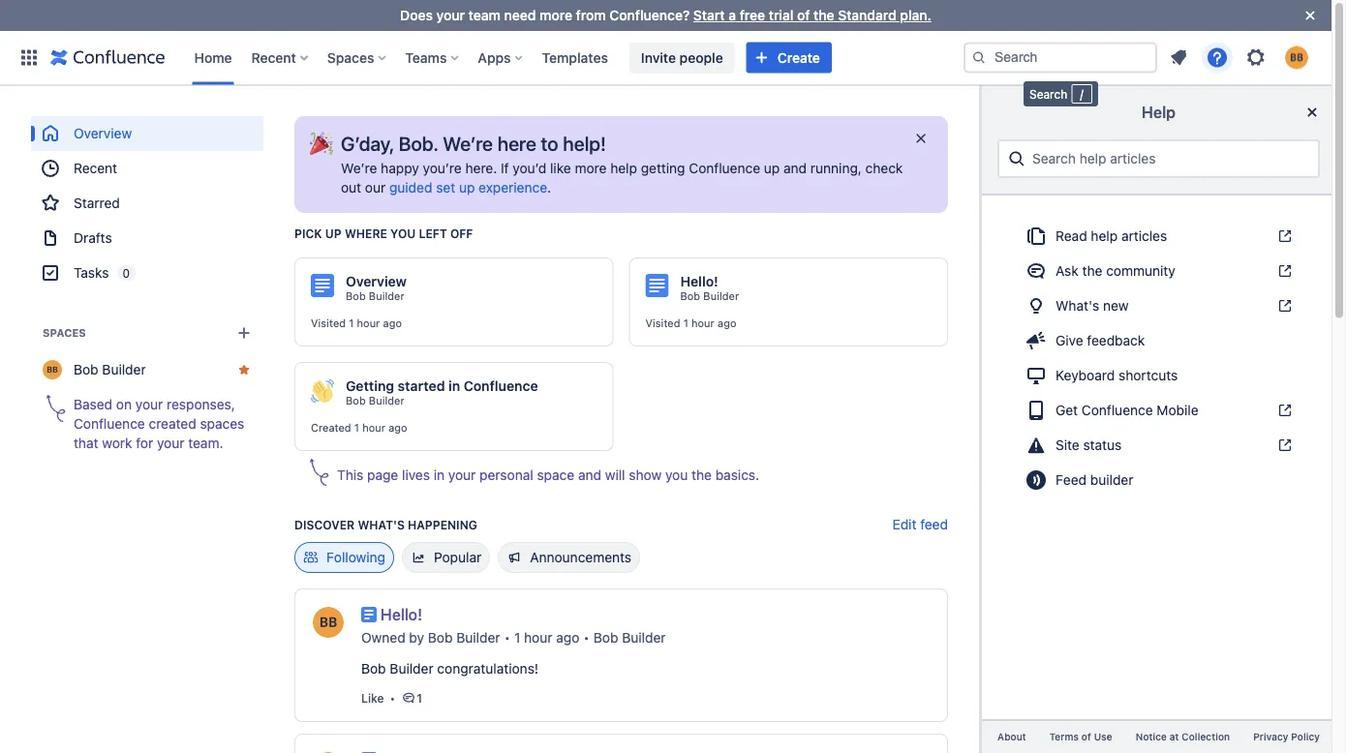 Task type: describe. For each thing, give the bounding box(es) containing it.
1 horizontal spatial close image
[[1301, 101, 1324, 124]]

help icon image
[[1206, 46, 1229, 69]]

created 1 hour ago
[[311, 422, 407, 434]]

happening
[[408, 518, 477, 532]]

templates
[[542, 49, 608, 65]]

about button
[[986, 729, 1038, 746]]

based on your responses, confluence created spaces that work for your team.
[[74, 397, 244, 451]]

getting
[[641, 160, 685, 176]]

and inside the we're happy you're here. if you'd like more help getting confluence up and running, check out our
[[784, 160, 807, 176]]

does
[[400, 7, 433, 23]]

terms of use
[[1049, 732, 1112, 743]]

privacy
[[1253, 732, 1288, 743]]

lightbulb icon image
[[1025, 294, 1048, 318]]

pick up where you left off
[[294, 227, 473, 240]]

get
[[1056, 402, 1078, 418]]

confluence inside the we're happy you're here. if you'd like more help getting confluence up and running, check out our
[[689, 160, 760, 176]]

like
[[550, 160, 571, 176]]

bob inside overview bob builder
[[346, 290, 366, 303]]

1 horizontal spatial the
[[814, 7, 834, 23]]

show
[[629, 467, 662, 483]]

basics.
[[715, 467, 759, 483]]

personal
[[480, 467, 533, 483]]

Search help articles field
[[1027, 141, 1310, 176]]

home link
[[188, 42, 238, 73]]

1 vertical spatial help
[[1091, 228, 1118, 244]]

edit feed
[[892, 517, 948, 533]]

bob builder for getting started in confluence
[[346, 395, 404, 407]]

discover what's happening
[[294, 518, 477, 532]]

signal icon image
[[1025, 469, 1048, 492]]

2 visited from the left
[[645, 317, 680, 330]]

recent button
[[246, 42, 316, 73]]

1 visited from the left
[[311, 317, 346, 330]]

.
[[547, 180, 551, 196]]

feed
[[1056, 472, 1087, 488]]

trial
[[769, 7, 793, 23]]

overview for overview
[[74, 125, 132, 141]]

your down created
[[157, 435, 184, 451]]

bob builder image
[[313, 607, 344, 638]]

like button
[[361, 691, 384, 706]]

comment icon image
[[1025, 260, 1048, 283]]

welcome banner image
[[310, 132, 333, 155]]

close image
[[1299, 4, 1322, 27]]

congratulations!
[[437, 661, 539, 677]]

new
[[1103, 298, 1129, 314]]

create button
[[746, 42, 832, 73]]

up inside the we're happy you're here. if you'd like more help getting confluence up and running, check out our
[[764, 160, 780, 176]]

articles
[[1121, 228, 1167, 244]]

help
[[1142, 103, 1176, 122]]

confluence inside based on your responses, confluence created spaces that work for your team.
[[74, 416, 145, 432]]

terms
[[1049, 732, 1079, 743]]

free
[[740, 7, 765, 23]]

here
[[497, 132, 536, 154]]

Search field
[[964, 42, 1157, 73]]

bob.
[[399, 132, 438, 154]]

shortcut icon image for community
[[1273, 263, 1293, 279]]

team
[[468, 7, 501, 23]]

0 vertical spatial more
[[540, 7, 572, 23]]

we're happy you're here. if you'd like more help getting confluence up and running, check out our
[[341, 160, 903, 196]]

created
[[311, 422, 351, 434]]

work
[[102, 435, 132, 451]]

announcements
[[530, 550, 632, 566]]

that
[[74, 435, 98, 451]]

banner containing home
[[0, 31, 1332, 85]]

where
[[345, 227, 387, 240]]

mobile icon image
[[1025, 399, 1048, 422]]

announcements button
[[498, 542, 640, 573]]

need
[[504, 7, 536, 23]]

here.
[[465, 160, 497, 176]]

0 horizontal spatial bob builder
[[74, 362, 146, 378]]

get confluence mobile link
[[1013, 395, 1304, 426]]

owned by bob builder • 1 hour ago • bob builder
[[361, 630, 666, 646]]

edit
[[892, 517, 917, 533]]

spaces button
[[321, 42, 394, 73]]

we're inside the we're happy you're here. if you'd like more help getting confluence up and running, check out our
[[341, 160, 377, 176]]

appswitcher icon image
[[17, 46, 41, 69]]

hello! link
[[381, 605, 426, 625]]

1 visited 1 hour ago from the left
[[311, 317, 402, 330]]

shortcut icon image for articles
[[1273, 229, 1293, 244]]

happy
[[381, 160, 419, 176]]

confluence?
[[610, 7, 690, 23]]

more inside the we're happy you're here. if you'd like more help getting confluence up and running, check out our
[[575, 160, 607, 176]]

drafts link
[[31, 221, 263, 256]]

following button
[[294, 542, 394, 573]]

unstar this space image
[[236, 362, 252, 378]]

/
[[1080, 87, 1084, 101]]

shortcut icon image inside site status link
[[1273, 438, 1293, 453]]

invite people
[[641, 49, 723, 65]]

0
[[122, 266, 130, 280]]

started
[[398, 378, 445, 394]]

like
[[361, 691, 384, 705]]

your right 'on'
[[135, 397, 163, 413]]

1 vertical spatial close image
[[913, 131, 929, 146]]

ask the community link
[[1013, 256, 1304, 287]]

confluence inside 'link'
[[1082, 402, 1153, 418]]

read
[[1056, 228, 1087, 244]]

at
[[1170, 732, 1179, 743]]

following
[[326, 550, 385, 566]]

give
[[1056, 333, 1083, 349]]

team.
[[188, 435, 223, 451]]

give feedback
[[1056, 333, 1145, 349]]

warning icon image
[[1025, 434, 1048, 457]]

2 horizontal spatial •
[[583, 630, 590, 646]]

bob builder congratulations!
[[361, 661, 539, 677]]

1 horizontal spatial hello!
[[680, 274, 718, 290]]

edit feed button
[[892, 515, 948, 535]]

notification icon image
[[1167, 46, 1190, 69]]

apps
[[478, 49, 511, 65]]

set
[[436, 180, 455, 196]]

will
[[605, 467, 625, 483]]

2 horizontal spatial the
[[1082, 263, 1102, 279]]

keyboard shortcuts button
[[1013, 360, 1304, 391]]

owned
[[361, 630, 405, 646]]

search image
[[971, 50, 987, 65]]

what's
[[358, 518, 405, 532]]

use
[[1094, 732, 1112, 743]]

feedback icon image
[[1025, 329, 1048, 352]]



Task type: vqa. For each thing, say whether or not it's contained in the screenshot.
Site administration
no



Task type: locate. For each thing, give the bounding box(es) containing it.
0 horizontal spatial of
[[797, 7, 810, 23]]

confluence right started
[[464, 378, 538, 394]]

privacy policy link
[[1242, 729, 1332, 746]]

left
[[419, 227, 447, 240]]

about
[[997, 732, 1026, 743]]

shortcut icon image inside ask the community link
[[1273, 263, 1293, 279]]

shortcut icon image inside get confluence mobile 'link'
[[1273, 403, 1293, 418]]

getting started in confluence
[[346, 378, 538, 394]]

1 vertical spatial and
[[578, 467, 601, 483]]

0 horizontal spatial close image
[[913, 131, 929, 146]]

•
[[504, 630, 510, 646], [583, 630, 590, 646], [390, 691, 395, 705]]

0 horizontal spatial recent
[[74, 160, 117, 176]]

• left comments icon
[[390, 691, 395, 705]]

0 vertical spatial overview
[[74, 125, 132, 141]]

builder inside overview bob builder
[[369, 290, 404, 303]]

give feedback button
[[1013, 325, 1304, 356]]

0 vertical spatial in
[[448, 378, 460, 394]]

your
[[436, 7, 465, 23], [135, 397, 163, 413], [157, 435, 184, 451], [448, 467, 476, 483]]

1 horizontal spatial visited
[[645, 317, 680, 330]]

plan.
[[900, 7, 932, 23]]

read help articles link
[[1013, 221, 1304, 252]]

0 horizontal spatial and
[[578, 467, 601, 483]]

5 shortcut icon image from the top
[[1273, 438, 1293, 453]]

2 horizontal spatial bob builder
[[680, 290, 739, 303]]

up
[[764, 160, 780, 176], [459, 180, 475, 196], [325, 227, 342, 240]]

0 horizontal spatial help
[[610, 160, 637, 176]]

in right started
[[448, 378, 460, 394]]

0 vertical spatial of
[[797, 7, 810, 23]]

overview bob builder
[[346, 274, 407, 303]]

running,
[[811, 160, 862, 176]]

and left will at the left bottom of the page
[[578, 467, 601, 483]]

group containing overview
[[31, 116, 263, 291]]

apps button
[[472, 42, 530, 73]]

0 vertical spatial spaces
[[327, 49, 374, 65]]

getting
[[346, 378, 394, 394]]

1 vertical spatial recent
[[74, 160, 117, 176]]

1 vertical spatial of
[[1082, 732, 1091, 743]]

confluence up work
[[74, 416, 145, 432]]

recent inside popup button
[[251, 49, 296, 65]]

0 horizontal spatial in
[[434, 467, 445, 483]]

global element
[[12, 31, 964, 85]]

• right 1 hour ago button on the bottom left
[[583, 630, 590, 646]]

overview up the recent link
[[74, 125, 132, 141]]

1 horizontal spatial of
[[1082, 732, 1091, 743]]

you right show
[[665, 467, 688, 483]]

you'd
[[513, 160, 546, 176]]

starred link
[[31, 186, 263, 221]]

what's
[[1056, 298, 1099, 314]]

the right ask at the top
[[1082, 263, 1102, 279]]

based
[[74, 397, 112, 413]]

2 vertical spatial bob builder
[[346, 395, 404, 407]]

bob builder for hello!
[[680, 290, 739, 303]]

2 vertical spatial up
[[325, 227, 342, 240]]

ago
[[383, 317, 402, 330], [718, 317, 736, 330], [388, 422, 407, 434], [556, 630, 579, 646]]

if
[[501, 160, 509, 176]]

home
[[194, 49, 232, 65]]

responses,
[[167, 397, 235, 413]]

confluence right 'getting'
[[689, 160, 760, 176]]

page
[[367, 467, 398, 483]]

1 horizontal spatial and
[[784, 160, 807, 176]]

1 vertical spatial overview
[[346, 274, 407, 290]]

1 vertical spatial bob builder
[[74, 362, 146, 378]]

banner
[[0, 31, 1332, 85]]

up right pick
[[325, 227, 342, 240]]

spaces down tasks
[[43, 327, 86, 339]]

1 shortcut icon image from the top
[[1273, 229, 1293, 244]]

your left team
[[436, 7, 465, 23]]

tasks
[[74, 265, 109, 281]]

up left running,
[[764, 160, 780, 176]]

for
[[136, 435, 153, 451]]

2 visited 1 hour ago from the left
[[645, 317, 736, 330]]

bob builder link
[[346, 290, 404, 303], [680, 290, 739, 303], [31, 353, 263, 387], [346, 394, 404, 408], [428, 629, 500, 648], [593, 629, 666, 648]]

help!
[[563, 132, 606, 154]]

0 horizontal spatial more
[[540, 7, 572, 23]]

created
[[149, 416, 196, 432]]

2 horizontal spatial up
[[764, 160, 780, 176]]

1 horizontal spatial up
[[459, 180, 475, 196]]

0 vertical spatial bob builder
[[680, 290, 739, 303]]

help left 'getting'
[[610, 160, 637, 176]]

we're up the here. in the left top of the page
[[443, 132, 493, 154]]

spaces
[[200, 416, 244, 432]]

0 horizontal spatial hello!
[[381, 606, 422, 624]]

of
[[797, 7, 810, 23], [1082, 732, 1091, 743]]

up right set
[[459, 180, 475, 196]]

shortcut icon image for mobile
[[1273, 403, 1293, 418]]

guided set up experience .
[[389, 180, 551, 196]]

invite
[[641, 49, 676, 65]]

1 horizontal spatial help
[[1091, 228, 1118, 244]]

0 vertical spatial you
[[390, 227, 416, 240]]

feed
[[920, 517, 948, 533]]

what's new link
[[1013, 291, 1304, 322]]

• up the congratulations!
[[504, 630, 510, 646]]

settings icon image
[[1244, 46, 1268, 69]]

the
[[814, 7, 834, 23], [1082, 263, 1102, 279], [692, 467, 712, 483]]

policy
[[1291, 732, 1320, 743]]

1 vertical spatial in
[[434, 467, 445, 483]]

screen icon image
[[1025, 364, 1048, 387]]

your profile and preferences image
[[1285, 46, 1308, 69]]

pick
[[294, 227, 322, 240]]

1 horizontal spatial spaces
[[327, 49, 374, 65]]

visited
[[311, 317, 346, 330], [645, 317, 680, 330]]

0 vertical spatial close image
[[1301, 101, 1324, 124]]

0 vertical spatial the
[[814, 7, 834, 23]]

0 horizontal spatial up
[[325, 227, 342, 240]]

1 vertical spatial up
[[459, 180, 475, 196]]

0 horizontal spatial visited
[[311, 317, 346, 330]]

4 shortcut icon image from the top
[[1273, 403, 1293, 418]]

1 horizontal spatial overview
[[346, 274, 407, 290]]

and
[[784, 160, 807, 176], [578, 467, 601, 483]]

1 horizontal spatial in
[[448, 378, 460, 394]]

overview down pick up where you left off
[[346, 274, 407, 290]]

2 shortcut icon image from the top
[[1273, 263, 1293, 279]]

get confluence mobile
[[1056, 402, 1199, 418]]

read help articles
[[1056, 228, 1167, 244]]

:wave: image
[[311, 380, 334, 403], [311, 380, 334, 403]]

1 horizontal spatial visited 1 hour ago
[[645, 317, 736, 330]]

status
[[1083, 437, 1122, 453]]

builder
[[369, 290, 404, 303], [703, 290, 739, 303], [102, 362, 146, 378], [369, 395, 404, 407], [456, 630, 500, 646], [622, 630, 666, 646], [390, 661, 434, 677]]

notice at collection link
[[1124, 729, 1242, 746]]

0 horizontal spatial spaces
[[43, 327, 86, 339]]

spaces inside 'popup button'
[[327, 49, 374, 65]]

1 vertical spatial we're
[[341, 160, 377, 176]]

overview inside group
[[74, 125, 132, 141]]

help inside the we're happy you're here. if you'd like more help getting confluence up and running, check out our
[[610, 160, 637, 176]]

group
[[31, 116, 263, 291]]

confluence
[[689, 160, 760, 176], [464, 378, 538, 394], [1082, 402, 1153, 418], [74, 416, 145, 432]]

invite people button
[[629, 42, 735, 73]]

more
[[540, 7, 572, 23], [575, 160, 607, 176]]

1 horizontal spatial you
[[665, 467, 688, 483]]

bob
[[346, 290, 366, 303], [680, 290, 700, 303], [74, 362, 98, 378], [346, 395, 366, 407], [428, 630, 453, 646], [593, 630, 618, 646], [361, 661, 386, 677]]

0 vertical spatial we're
[[443, 132, 493, 154]]

0 vertical spatial up
[[764, 160, 780, 176]]

recent right home at the left top of page
[[251, 49, 296, 65]]

shortcut icon image inside what's new link
[[1273, 298, 1293, 314]]

2 vertical spatial the
[[692, 467, 712, 483]]

0 vertical spatial help
[[610, 160, 637, 176]]

shortcuts
[[1119, 368, 1178, 383]]

this page lives in your personal space and will show you the basics.
[[337, 467, 759, 483]]

the left basics.
[[692, 467, 712, 483]]

1 horizontal spatial more
[[575, 160, 607, 176]]

privacy policy
[[1253, 732, 1320, 743]]

lives
[[402, 467, 430, 483]]

0 horizontal spatial •
[[390, 691, 395, 705]]

0 horizontal spatial we're
[[341, 160, 377, 176]]

check
[[865, 160, 903, 176]]

0 horizontal spatial the
[[692, 467, 712, 483]]

3 shortcut icon image from the top
[[1273, 298, 1293, 314]]

spaces right recent popup button
[[327, 49, 374, 65]]

site
[[1056, 437, 1080, 453]]

the right the trial
[[814, 7, 834, 23]]

1 horizontal spatial we're
[[443, 132, 493, 154]]

we're up out
[[341, 160, 377, 176]]

shortcut icon image inside read help articles link
[[1273, 229, 1293, 244]]

of left the use
[[1082, 732, 1091, 743]]

you left left
[[390, 227, 416, 240]]

ask the community
[[1056, 263, 1175, 279]]

of right the trial
[[797, 7, 810, 23]]

0 vertical spatial and
[[784, 160, 807, 176]]

0 horizontal spatial you
[[390, 227, 416, 240]]

feedback
[[1087, 333, 1145, 349]]

1 vertical spatial hello!
[[381, 606, 422, 624]]

recent link
[[31, 151, 263, 186]]

your left personal
[[448, 467, 476, 483]]

recent inside group
[[74, 160, 117, 176]]

more down the help!
[[575, 160, 607, 176]]

1 vertical spatial the
[[1082, 263, 1102, 279]]

0 horizontal spatial overview
[[74, 125, 132, 141]]

mobile
[[1157, 402, 1199, 418]]

help right the read
[[1091, 228, 1118, 244]]

shortcut icon image
[[1273, 229, 1293, 244], [1273, 263, 1293, 279], [1273, 298, 1293, 314], [1273, 403, 1293, 418], [1273, 438, 1293, 453]]

recent up starred
[[74, 160, 117, 176]]

overview
[[74, 125, 132, 141], [346, 274, 407, 290]]

1 vertical spatial spaces
[[43, 327, 86, 339]]

create
[[777, 49, 820, 65]]

1 horizontal spatial bob builder
[[346, 395, 404, 407]]

like •
[[361, 691, 395, 705]]

0 horizontal spatial visited 1 hour ago
[[311, 317, 402, 330]]

our
[[365, 180, 386, 196]]

more left "from"
[[540, 7, 572, 23]]

0 vertical spatial hello!
[[680, 274, 718, 290]]

confluence down keyboard shortcuts
[[1082, 402, 1153, 418]]

standard
[[838, 7, 897, 23]]

popular button
[[402, 542, 490, 573]]

close image
[[1301, 101, 1324, 124], [913, 131, 929, 146]]

does your team need more from confluence? start a free trial of the standard plan.
[[400, 7, 932, 23]]

comments image
[[401, 691, 417, 706]]

in right lives
[[434, 467, 445, 483]]

and left running,
[[784, 160, 807, 176]]

you
[[390, 227, 416, 240], [665, 467, 688, 483]]

1 horizontal spatial •
[[504, 630, 510, 646]]

1 horizontal spatial recent
[[251, 49, 296, 65]]

search
[[1029, 87, 1068, 101]]

0 vertical spatial recent
[[251, 49, 296, 65]]

g'day, bob. we're here to help!
[[341, 132, 606, 154]]

overview for overview bob builder
[[346, 274, 407, 290]]

feed builder button
[[1013, 465, 1304, 496]]

create a space image
[[232, 322, 256, 345]]

confluence image
[[50, 46, 165, 69], [50, 46, 165, 69]]

1 vertical spatial you
[[665, 467, 688, 483]]

help
[[610, 160, 637, 176], [1091, 228, 1118, 244]]

templates link
[[536, 42, 614, 73]]

1 vertical spatial more
[[575, 160, 607, 176]]

documents icon image
[[1025, 225, 1048, 248]]



